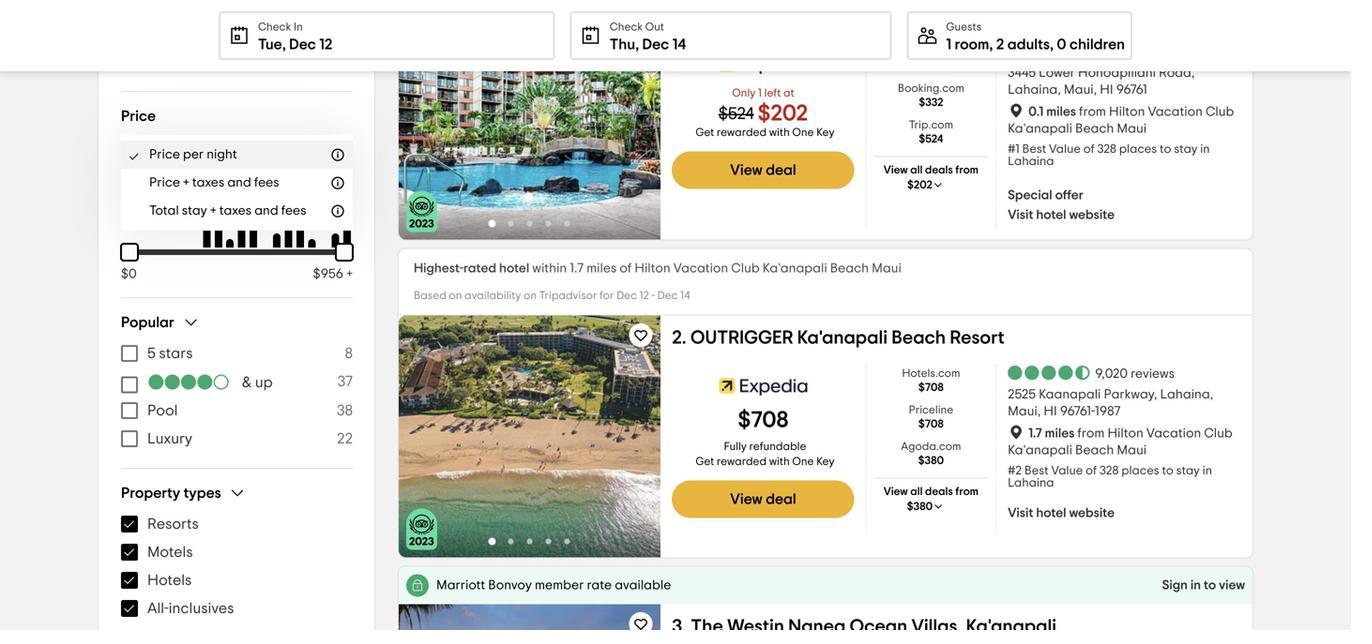 Task type: vqa. For each thing, say whether or not it's contained in the screenshot.
To within the button
yes



Task type: describe. For each thing, give the bounding box(es) containing it.
menu containing no prepayment needed
[[121, 0, 353, 76]]

member
[[535, 579, 584, 593]]

lahaina, inside lahaina, maui, hi 96761-1987
[[1160, 389, 1214, 402]]

motels
[[147, 545, 193, 560]]

visit inside special offer visit hotel website
[[1008, 209, 1034, 222]]

$524 $202
[[719, 103, 808, 125]]

hi inside 3,524 reviews 3445 lower honoapiilani road , lahaina, maui, hi 96761
[[1100, 84, 1113, 97]]

328 for 2. outrigger ka'anapali beach resort
[[1100, 465, 1119, 477]]

view inside view all deals from $202
[[884, 165, 908, 176]]

view deal button for aston
[[672, 152, 855, 189]]

of for 2. outrigger ka'anapali beach resort
[[1086, 465, 1097, 477]]

2525 kaanapali parkway ,
[[1008, 389, 1160, 402]]

all for shores
[[910, 165, 923, 176]]

with inside menu
[[222, 54, 250, 69]]

in
[[294, 22, 303, 33]]

0 vertical spatial kaanapali
[[740, 7, 827, 26]]

needed
[[258, 26, 311, 41]]

in for 1. aston kaanapali shores
[[1200, 143, 1210, 155]]

all-inclusives
[[147, 602, 234, 617]]

dec inside the check in tue, dec 12
[[289, 37, 316, 52]]

1 vertical spatial 14
[[680, 290, 690, 302]]

1 vertical spatial kaanapali
[[1039, 389, 1101, 402]]

38
[[337, 404, 353, 419]]

1 vertical spatial miles
[[587, 262, 617, 275]]

booking.com $332
[[898, 83, 965, 108]]

2525
[[1008, 389, 1036, 402]]

1 vertical spatial maui
[[872, 262, 902, 275]]

1987
[[1095, 405, 1121, 419]]

available
[[615, 579, 671, 593]]

highest-
[[414, 262, 464, 275]]

2
[[996, 37, 1004, 52]]

12x inside pay up to 12x get rewarded with one key
[[672, 180, 689, 191]]

tue,
[[258, 37, 286, 52]]

deal for ka'anapali
[[766, 492, 796, 507]]

out
[[645, 22, 664, 33]]

1 horizontal spatial and
[[254, 205, 278, 218]]

view deal for outrigger
[[730, 492, 796, 507]]

&
[[242, 375, 252, 390]]

1 vertical spatial hotel
[[499, 262, 529, 275]]

maui for beach
[[1117, 444, 1147, 458]]

thu,
[[610, 37, 639, 52]]

3,524 reviews 3445 lower honoapiilani road , lahaina, maui, hi 96761
[[1008, 46, 1195, 97]]

lower
[[1039, 67, 1075, 80]]

no
[[147, 26, 167, 41]]

8
[[345, 346, 353, 361]]

special
[[253, 54, 303, 69]]

#1 best value of 328 places to stay in lahaina
[[1008, 143, 1210, 168]]

luxury
[[147, 432, 192, 447]]

lahaina, inside 3,524 reviews 3445 lower honoapiilani road , lahaina, maui, hi 96761
[[1008, 84, 1061, 97]]

1. aston kaanapali shores
[[672, 7, 889, 26]]

check out thu, dec 14
[[610, 22, 686, 52]]

1. aston kaanapali shores link
[[672, 7, 889, 26]]

2 website from the top
[[1069, 507, 1115, 520]]

rewarded inside pay up to 12x get rewarded with one key
[[717, 127, 767, 138]]

based on availability on tripadvisor for dec 12 - dec 14
[[414, 290, 690, 302]]

fully
[[724, 442, 747, 453]]

sign in to view
[[1162, 579, 1245, 593]]

12 inside the check in tue, dec 12
[[319, 37, 333, 52]]

from inside view all deals from $202
[[956, 165, 979, 176]]

beach up hotels.com $708
[[892, 329, 946, 348]]

within
[[532, 262, 567, 275]]

hotels.com $202
[[902, 46, 960, 72]]

sign
[[1162, 579, 1188, 593]]

resorts
[[147, 517, 199, 532]]

0 horizontal spatial and
[[227, 176, 251, 190]]

pay up to 12x get rewarded with one key
[[672, 127, 835, 191]]

check for tue,
[[258, 22, 291, 33]]

22
[[337, 432, 353, 447]]

prepayment
[[171, 26, 255, 41]]

in for 2. outrigger ka'anapali beach resort
[[1203, 465, 1212, 477]]

left
[[764, 88, 781, 99]]

14 inside check out thu, dec 14
[[672, 37, 686, 52]]

marriott bonvoy member rate available
[[436, 579, 671, 593]]

$708 for hotels.com
[[919, 382, 944, 394]]

#2
[[1008, 465, 1022, 477]]

3,524
[[1095, 46, 1126, 59]]

tripadvisor
[[539, 290, 597, 302]]

0 vertical spatial 1.7
[[570, 262, 584, 275]]

5 stars
[[147, 346, 193, 361]]

1 vertical spatial taxes
[[219, 205, 252, 218]]

property types
[[121, 486, 221, 501]]

special offer visit hotel website
[[1008, 189, 1115, 222]]

at
[[783, 88, 794, 99]]

beach up the 2. outrigger ka'anapali beach resort link
[[830, 262, 869, 275]]

$708 for priceline
[[919, 419, 944, 430]]

based
[[414, 290, 446, 302]]

best for 1. aston kaanapali shores
[[1022, 143, 1046, 155]]

of for 1. aston kaanapali shores
[[1084, 143, 1095, 155]]

2 visit from the top
[[1008, 507, 1034, 520]]

, left 0
[[1050, 37, 1054, 52]]

, inside 3,524 reviews 3445 lower honoapiilani road , lahaina, maui, hi 96761
[[1192, 67, 1195, 80]]

hilton for 1. aston kaanapali shores
[[1109, 106, 1145, 119]]

0 vertical spatial taxes
[[192, 176, 225, 190]]

aston
[[687, 7, 736, 26]]

children
[[1070, 37, 1125, 52]]

view inside the view all deals from $380
[[884, 487, 908, 498]]

group containing popular
[[121, 313, 353, 453]]

$332
[[919, 97, 944, 108]]

96761
[[1116, 84, 1147, 97]]

view all deals from $380
[[884, 487, 979, 513]]

2 vertical spatial hotel
[[1036, 507, 1067, 520]]

agoda.com $380
[[901, 442, 961, 467]]

group containing property types
[[121, 484, 353, 631]]

to inside button
[[1204, 579, 1216, 593]]

0.1 miles
[[1029, 106, 1076, 119]]

0 vertical spatial fees
[[254, 176, 279, 190]]

with inside fully refundable pay up to 12x get rewarded with one key
[[769, 457, 790, 468]]

$524 inside $524 $202
[[719, 106, 754, 122]]

1 vertical spatial stay
[[182, 205, 207, 218]]

miles for 1. aston kaanapali shores
[[1047, 106, 1076, 119]]

honoapiilani
[[1078, 67, 1156, 80]]

fully refundable pay up to 12x get rewarded with one key
[[672, 442, 835, 513]]

deals for shores
[[925, 165, 953, 176]]

club for 1. aston kaanapali shores
[[1206, 106, 1234, 119]]

with inside pay up to 12x get rewarded with one key
[[769, 127, 790, 138]]

website inside special offer visit hotel website
[[1069, 209, 1115, 222]]

hotel inside special offer visit hotel website
[[1036, 209, 1067, 222]]

328 for 1. aston kaanapali shores
[[1098, 143, 1117, 155]]

3,524 reviews link
[[1095, 46, 1173, 60]]

lahaina, maui, hi 96761-1987
[[1008, 389, 1214, 419]]

+ for $956
[[346, 268, 353, 281]]

$202 for hotels.com $202
[[919, 61, 944, 72]]

rewarded inside fully refundable pay up to 12x get rewarded with one key
[[717, 457, 767, 468]]

adults
[[1008, 37, 1050, 52]]

inclusives
[[169, 602, 234, 617]]

price + taxes and fees
[[149, 176, 279, 190]]

one inside fully refundable pay up to 12x get rewarded with one key
[[792, 457, 814, 468]]

reviews for 9,020
[[1131, 368, 1175, 381]]

agoda.com
[[901, 442, 961, 453]]

1 horizontal spatial fees
[[281, 205, 306, 218]]

& up
[[242, 375, 273, 390]]

availability
[[465, 290, 521, 302]]

37
[[338, 374, 353, 389]]

1 horizontal spatial 1.7
[[1029, 427, 1042, 441]]

highest-rated hotel within 1.7 miles of hilton vacation club ka'anapali beach maui
[[414, 262, 902, 275]]

view down fully
[[730, 492, 763, 507]]

to inside fully refundable pay up to 12x get rewarded with one key
[[672, 487, 683, 498]]

$202 inside view all deals from $202
[[907, 180, 933, 191]]

offers
[[306, 54, 346, 69]]

$956
[[313, 268, 344, 281]]

2 expedia.com image from the top
[[719, 368, 807, 406]]

key inside pay up to 12x get rewarded with one key
[[816, 127, 835, 138]]

parkway
[[1104, 389, 1154, 402]]



Task type: locate. For each thing, give the bounding box(es) containing it.
0 vertical spatial from hilton vacation club ka'anapali beach maui
[[1008, 106, 1234, 136]]

1 horizontal spatial 12
[[639, 290, 649, 302]]

stay for 2. outrigger ka'anapali beach resort
[[1176, 465, 1200, 477]]

2. outrigger ka'anapali beach resort
[[672, 329, 1005, 348]]

one inside pay up to 12x get rewarded with one key
[[792, 127, 814, 138]]

3445
[[1008, 67, 1036, 80]]

view deal down refundable
[[730, 492, 796, 507]]

menu containing resorts
[[121, 511, 353, 623]]

$380 inside agoda.com $380
[[918, 456, 944, 467]]

with down no prepayment needed
[[222, 54, 250, 69]]

0 horizontal spatial check
[[258, 22, 291, 33]]

guests
[[946, 22, 982, 33]]

view down agoda.com $380
[[884, 487, 908, 498]]

deals for beach
[[925, 487, 953, 498]]

0 vertical spatial 12
[[319, 37, 333, 52]]

$202 inside hotels.com $202
[[919, 61, 944, 72]]

0 vertical spatial $380
[[918, 456, 944, 467]]

hotel
[[1036, 209, 1067, 222], [499, 262, 529, 275], [1036, 507, 1067, 520]]

$202 up booking.com
[[919, 61, 944, 72]]

minimum price slider
[[109, 232, 150, 273]]

1 vertical spatial maui,
[[1008, 405, 1041, 419]]

hilton up -
[[635, 262, 671, 275]]

2 vertical spatial menu
[[121, 511, 353, 623]]

view down $524 $202
[[730, 163, 763, 178]]

1 vertical spatial 1.7
[[1029, 427, 1042, 441]]

1 horizontal spatial +
[[210, 205, 216, 218]]

3 menu from the top
[[121, 511, 353, 623]]

2 check from the left
[[610, 22, 643, 33]]

1 lahaina from the top
[[1008, 155, 1054, 168]]

328 down 1987
[[1100, 465, 1119, 477]]

2 hotels.com from the top
[[902, 368, 960, 380]]

road
[[1159, 67, 1192, 80]]

view deal button for outrigger
[[672, 481, 855, 518]]

0 vertical spatial view deal button
[[672, 152, 855, 189]]

bonvoy
[[488, 579, 532, 593]]

of right within
[[620, 262, 632, 275]]

0 vertical spatial lahaina,
[[1008, 84, 1061, 97]]

1 deal from the top
[[766, 163, 796, 178]]

best right #2
[[1025, 465, 1049, 477]]

9,020 reviews link
[[1095, 368, 1175, 382]]

, right honoapiilani
[[1192, 67, 1195, 80]]

miles
[[1047, 106, 1076, 119], [587, 262, 617, 275], [1045, 427, 1075, 441]]

one down refundable
[[792, 457, 814, 468]]

2 horizontal spatial +
[[346, 268, 353, 281]]

less
[[440, 7, 459, 18]]

view deal down $524 $202
[[730, 163, 796, 178]]

of up 'offer' on the top right of page
[[1084, 143, 1095, 155]]

vacation down road
[[1148, 106, 1203, 119]]

menu for property types
[[121, 511, 353, 623]]

lahaina for 1. aston kaanapali shores
[[1008, 155, 1054, 168]]

1 vertical spatial +
[[210, 205, 216, 218]]

view down booking.com $332
[[884, 165, 908, 176]]

$524 inside trip.com $524
[[919, 134, 943, 145]]

rewarded
[[717, 127, 767, 138], [717, 457, 767, 468]]

value inside #2 best value of 328 places to stay in lahaina
[[1051, 465, 1083, 477]]

1.7 down 2525
[[1029, 427, 1042, 441]]

40% less than usual
[[416, 7, 515, 18]]

1 vertical spatial reviews
[[1131, 368, 1175, 381]]

view deal
[[730, 163, 796, 178], [730, 492, 796, 507]]

all-
[[147, 602, 169, 617]]

0 vertical spatial 328
[[1098, 143, 1117, 155]]

9,020 reviews
[[1095, 368, 1175, 381]]

2 from hilton vacation club ka'anapali beach maui from the top
[[1008, 427, 1233, 458]]

1 check from the left
[[258, 22, 291, 33]]

get
[[696, 127, 714, 138], [696, 457, 714, 468]]

visit
[[1008, 209, 1034, 222], [1008, 507, 1034, 520]]

vacation for 2. outrigger ka'anapali beach resort
[[1147, 427, 1201, 441]]

maui, inside 3,524 reviews 3445 lower honoapiilani road , lahaina, maui, hi 96761
[[1064, 84, 1097, 97]]

total stay + taxes and fees
[[149, 205, 306, 218]]

dec right -
[[657, 290, 678, 302]]

0 horizontal spatial $524
[[719, 106, 754, 122]]

12x
[[672, 180, 689, 191], [672, 502, 689, 513]]

,
[[989, 37, 993, 52], [1050, 37, 1054, 52], [1192, 67, 1195, 80], [1154, 389, 1157, 402]]

1 one from the top
[[792, 127, 814, 138]]

view deal for aston
[[730, 163, 796, 178]]

0 vertical spatial maui
[[1117, 122, 1147, 136]]

ka'anapali
[[1008, 122, 1073, 136], [763, 262, 827, 275], [797, 329, 888, 348], [1008, 444, 1073, 458]]

properties with special offers
[[147, 54, 346, 69]]

2 get from the top
[[696, 457, 714, 468]]

kaanapali right aston
[[740, 7, 827, 26]]

lahaina inside #1 best value of 328 places to stay in lahaina
[[1008, 155, 1054, 168]]

2 on from the left
[[524, 290, 537, 302]]

miles down the 96761-
[[1045, 427, 1075, 441]]

view deal button down $524 $202
[[672, 152, 855, 189]]

0 vertical spatial maui,
[[1064, 84, 1097, 97]]

in inside #2 best value of 328 places to stay in lahaina
[[1203, 465, 1212, 477]]

hotels.com up priceline
[[902, 368, 960, 380]]

1 vertical spatial menu
[[121, 340, 353, 453]]

1 vertical spatial up
[[255, 375, 273, 390]]

hotel down #2 best value of 328 places to stay in lahaina
[[1036, 507, 1067, 520]]

with
[[222, 54, 250, 69], [769, 127, 790, 138], [769, 457, 790, 468]]

key
[[816, 127, 835, 138], [816, 457, 835, 468]]

2 view deal button from the top
[[672, 481, 855, 518]]

4.0 of 5 bubbles image
[[147, 375, 230, 390]]

to inside pay up to 12x get rewarded with one key
[[672, 165, 683, 176]]

key inside fully refundable pay up to 12x get rewarded with one key
[[816, 457, 835, 468]]

$708
[[919, 382, 944, 394], [738, 410, 789, 432], [919, 419, 944, 430]]

view
[[1219, 579, 1245, 593]]

0 vertical spatial hilton
[[1109, 106, 1145, 119]]

1 inside guests 1 room , 2 adults , 0 children
[[946, 37, 952, 52]]

1 vertical spatial fees
[[281, 205, 306, 218]]

best inside #1 best value of 328 places to stay in lahaina
[[1022, 143, 1046, 155]]

guests 1 room , 2 adults , 0 children
[[946, 22, 1125, 52]]

check up thu,
[[610, 22, 643, 33]]

trip.com $524
[[909, 120, 953, 145]]

1 expedia.com image from the top
[[719, 46, 807, 84]]

pay inside pay up to 12x get rewarded with one key
[[676, 135, 695, 146]]

0 horizontal spatial 1.7
[[570, 262, 584, 275]]

0 vertical spatial club
[[1206, 106, 1234, 119]]

+ up total stay + taxes and fees
[[183, 176, 189, 190]]

1 vertical spatial places
[[1122, 465, 1159, 477]]

deals down trip.com $524
[[925, 165, 953, 176]]

stay inside #2 best value of 328 places to stay in lahaina
[[1176, 465, 1200, 477]]

stay
[[1174, 143, 1198, 155], [182, 205, 207, 218], [1176, 465, 1200, 477]]

1 get from the top
[[696, 127, 714, 138]]

0 horizontal spatial hi
[[1044, 405, 1057, 419]]

hilton down 1987
[[1108, 427, 1144, 441]]

2 vertical spatial $202
[[907, 180, 933, 191]]

1 vertical spatial $524
[[919, 134, 943, 145]]

expedia.com image down outrigger
[[719, 368, 807, 406]]

1 down guests
[[946, 37, 952, 52]]

1 vertical spatial 328
[[1100, 465, 1119, 477]]

2 pay from the top
[[676, 457, 695, 468]]

1 rewarded from the top
[[717, 127, 767, 138]]

pool
[[147, 404, 178, 419]]

rewarded down fully
[[717, 457, 767, 468]]

$708 down priceline
[[919, 419, 944, 430]]

beach up #2 best value of 328 places to stay in lahaina
[[1075, 444, 1114, 458]]

with down $524 $202
[[769, 127, 790, 138]]

places inside #1 best value of 328 places to stay in lahaina
[[1119, 143, 1157, 155]]

0 vertical spatial +
[[183, 176, 189, 190]]

in inside #1 best value of 328 places to stay in lahaina
[[1200, 143, 1210, 155]]

room
[[955, 37, 989, 52]]

lahaina,
[[1008, 84, 1061, 97], [1160, 389, 1214, 402]]

website down 'offer' on the top right of page
[[1069, 209, 1115, 222]]

miles right 0.1
[[1047, 106, 1076, 119]]

0 horizontal spatial maui,
[[1008, 405, 1041, 419]]

1 vertical spatial hilton
[[635, 262, 671, 275]]

check inside check out thu, dec 14
[[610, 22, 643, 33]]

types
[[184, 486, 221, 501]]

priceline $708
[[909, 405, 954, 430]]

resort
[[950, 329, 1005, 348]]

0 vertical spatial website
[[1069, 209, 1115, 222]]

maui, inside lahaina, maui, hi 96761-1987
[[1008, 405, 1041, 419]]

to inside #1 best value of 328 places to stay in lahaina
[[1160, 143, 1171, 155]]

best for 2. outrigger ka'anapali beach resort
[[1025, 465, 1049, 477]]

deal for kaanapali
[[766, 163, 796, 178]]

deals inside view all deals from $202
[[925, 165, 953, 176]]

1 horizontal spatial $524
[[919, 134, 943, 145]]

reviews up road
[[1128, 46, 1173, 59]]

to inside #2 best value of 328 places to stay in lahaina
[[1162, 465, 1174, 477]]

1 horizontal spatial maui,
[[1064, 84, 1097, 97]]

all for beach
[[910, 487, 923, 498]]

of inside #1 best value of 328 places to stay in lahaina
[[1084, 143, 1095, 155]]

kaanapali up the 96761-
[[1039, 389, 1101, 402]]

1 vertical spatial lahaina
[[1008, 477, 1054, 489]]

2 vertical spatial up
[[672, 472, 685, 483]]

lahaina, down 3445 on the top
[[1008, 84, 1061, 97]]

0 vertical spatial stay
[[1174, 143, 1198, 155]]

2 lahaina from the top
[[1008, 477, 1054, 489]]

aston kaanapali shores in maui image
[[399, 0, 661, 240], [399, 0, 661, 240]]

places down lahaina, maui, hi 96761-1987
[[1122, 465, 1159, 477]]

1 vertical spatial 1
[[758, 88, 762, 99]]

1 vertical spatial from hilton vacation club ka'anapali beach maui
[[1008, 427, 1233, 458]]

12 left -
[[639, 290, 649, 302]]

maximum price slider
[[324, 232, 365, 273]]

$708 inside priceline $708
[[919, 419, 944, 430]]

of up visit hotel website
[[1086, 465, 1097, 477]]

1 vertical spatial value
[[1051, 465, 1083, 477]]

places for 2. outrigger ka'anapali beach resort
[[1122, 465, 1159, 477]]

hotels.com
[[902, 46, 960, 58], [902, 368, 960, 380]]

maui,
[[1064, 84, 1097, 97], [1008, 405, 1041, 419]]

special
[[1008, 189, 1053, 202]]

per
[[165, 145, 186, 159], [183, 148, 204, 161]]

no prepayment needed
[[147, 26, 311, 41]]

2 vertical spatial of
[[1086, 465, 1097, 477]]

lahaina up special
[[1008, 155, 1054, 168]]

#2 best value of 328 places to stay in lahaina
[[1008, 465, 1212, 489]]

popular
[[121, 315, 174, 330]]

1 deals from the top
[[925, 165, 953, 176]]

club for 2. outrigger ka'anapali beach resort
[[1204, 427, 1233, 441]]

1 on from the left
[[449, 290, 462, 302]]

hotels.com for shores
[[902, 46, 960, 58]]

2 vertical spatial with
[[769, 457, 790, 468]]

hotels.com up booking.com
[[902, 46, 960, 58]]

1 vertical spatial and
[[254, 205, 278, 218]]

up for &
[[255, 375, 273, 390]]

lahaina up visit hotel website
[[1008, 477, 1054, 489]]

+ for price
[[183, 176, 189, 190]]

0 vertical spatial hotels.com
[[902, 46, 960, 58]]

vacation down parkway
[[1147, 427, 1201, 441]]

in inside button
[[1191, 579, 1201, 593]]

places inside #2 best value of 328 places to stay in lahaina
[[1122, 465, 1159, 477]]

2 vertical spatial in
[[1191, 579, 1201, 593]]

1.7 miles
[[1029, 427, 1075, 441]]

0 vertical spatial places
[[1119, 143, 1157, 155]]

12
[[319, 37, 333, 52], [639, 290, 649, 302]]

1.7 right within
[[570, 262, 584, 275]]

0 vertical spatial expedia.com image
[[719, 46, 807, 84]]

and up total stay + taxes and fees
[[227, 176, 251, 190]]

value for 1. aston kaanapali shores
[[1049, 143, 1081, 155]]

$524 down trip.com
[[919, 134, 943, 145]]

1 vertical spatial one
[[792, 457, 814, 468]]

stay for 1. aston kaanapali shores
[[1174, 143, 1198, 155]]

hi down honoapiilani
[[1100, 84, 1113, 97]]

1.
[[672, 7, 683, 26]]

outrigger
[[691, 329, 793, 348]]

on
[[449, 290, 462, 302], [524, 290, 537, 302]]

outrigger ka'anapali beach resort in maui image
[[399, 316, 661, 558], [399, 316, 661, 558]]

1 vertical spatial 12
[[639, 290, 649, 302]]

0 vertical spatial hi
[[1100, 84, 1113, 97]]

menu for popular
[[121, 340, 353, 453]]

dec down 'out' on the left top of the page
[[642, 37, 669, 52]]

value down 0.1 miles
[[1049, 143, 1081, 155]]

sign in to view button
[[1162, 578, 1245, 594]]

value inside #1 best value of 328 places to stay in lahaina
[[1049, 143, 1081, 155]]

$380 down agoda.com
[[918, 456, 944, 467]]

1 for left
[[758, 88, 762, 99]]

get inside fully refundable pay up to 12x get rewarded with one key
[[696, 457, 714, 468]]

$708 inside hotels.com $708
[[919, 382, 944, 394]]

menu containing 5 stars
[[121, 340, 353, 453]]

best inside #2 best value of 328 places to stay in lahaina
[[1025, 465, 1049, 477]]

hotel down 'offer' on the top right of page
[[1036, 209, 1067, 222]]

refundable
[[749, 442, 807, 453]]

1 hotels.com from the top
[[902, 46, 960, 58]]

with down refundable
[[769, 457, 790, 468]]

reviews inside "link"
[[1131, 368, 1175, 381]]

pay inside fully refundable pay up to 12x get rewarded with one key
[[676, 457, 695, 468]]

+ right the $956
[[346, 268, 353, 281]]

maui
[[1117, 122, 1147, 136], [872, 262, 902, 275], [1117, 444, 1147, 458]]

1 for room
[[946, 37, 952, 52]]

1 vertical spatial visit
[[1008, 507, 1034, 520]]

$524 down only
[[719, 106, 754, 122]]

deal down $524 $202
[[766, 163, 796, 178]]

1 key from the top
[[816, 127, 835, 138]]

value down the 1.7 miles
[[1051, 465, 1083, 477]]

+ down price + taxes and fees
[[210, 205, 216, 218]]

up inside menu
[[255, 375, 273, 390]]

328 inside #2 best value of 328 places to stay in lahaina
[[1100, 465, 1119, 477]]

1 vertical spatial lahaina,
[[1160, 389, 1214, 402]]

hotels.com $708
[[902, 368, 960, 394]]

0 vertical spatial deals
[[925, 165, 953, 176]]

0 vertical spatial rewarded
[[717, 127, 767, 138]]

stay inside #1 best value of 328 places to stay in lahaina
[[1174, 143, 1198, 155]]

328 down 96761
[[1098, 143, 1117, 155]]

0 horizontal spatial kaanapali
[[740, 7, 827, 26]]

hotels.com for beach
[[902, 368, 960, 380]]

1 vertical spatial hi
[[1044, 405, 1057, 419]]

2 group from the top
[[121, 484, 353, 631]]

fees
[[254, 176, 279, 190], [281, 205, 306, 218]]

1 vertical spatial with
[[769, 127, 790, 138]]

places down 96761
[[1119, 143, 1157, 155]]

deals inside the view all deals from $380
[[925, 487, 953, 498]]

$380 down agoda.com $380
[[907, 502, 933, 513]]

1 left left
[[758, 88, 762, 99]]

$708 up refundable
[[738, 410, 789, 432]]

one down at
[[792, 127, 814, 138]]

1 from hilton vacation club ka'anapali beach maui from the top
[[1008, 106, 1234, 136]]

1 vertical spatial hotels.com
[[902, 368, 960, 380]]

2 vertical spatial +
[[346, 268, 353, 281]]

1 view deal from the top
[[730, 163, 796, 178]]

1 vertical spatial pay
[[676, 457, 695, 468]]

places
[[1119, 143, 1157, 155], [1122, 465, 1159, 477]]

0 horizontal spatial 12
[[319, 37, 333, 52]]

website down #2 best value of 328 places to stay in lahaina
[[1069, 507, 1115, 520]]

from hilton vacation club ka'anapali beach maui down 1987
[[1008, 427, 1233, 458]]

dec inside check out thu, dec 14
[[642, 37, 669, 52]]

lahaina for 2. outrigger ka'anapali beach resort
[[1008, 477, 1054, 489]]

vacation up the 2.
[[674, 262, 728, 275]]

0 horizontal spatial lahaina,
[[1008, 84, 1061, 97]]

2 one from the top
[[792, 457, 814, 468]]

2 key from the top
[[816, 457, 835, 468]]

get inside pay up to 12x get rewarded with one key
[[696, 127, 714, 138]]

lahaina, down 9,020 reviews "link"
[[1160, 389, 1214, 402]]

up inside pay up to 12x get rewarded with one key
[[672, 150, 685, 161]]

booking.com
[[898, 83, 965, 94]]

0 vertical spatial vacation
[[1148, 106, 1203, 119]]

deal down refundable
[[766, 492, 796, 507]]

$380 inside the view all deals from $380
[[907, 502, 933, 513]]

0 vertical spatial 12x
[[672, 180, 689, 191]]

to
[[1160, 143, 1171, 155], [672, 165, 683, 176], [1162, 465, 1174, 477], [672, 487, 683, 498], [1204, 579, 1216, 593]]

1 vertical spatial of
[[620, 262, 632, 275]]

from inside the view all deals from $380
[[956, 487, 979, 498]]

1 vertical spatial $380
[[907, 502, 933, 513]]

12 up offers
[[319, 37, 333, 52]]

website
[[1069, 209, 1115, 222], [1069, 507, 1115, 520]]

2 deal from the top
[[766, 492, 796, 507]]

lahaina
[[1008, 155, 1054, 168], [1008, 477, 1054, 489]]

2 vertical spatial vacation
[[1147, 427, 1201, 441]]

reviews for 3,524
[[1128, 46, 1173, 59]]

$202 for $524 $202
[[758, 103, 808, 125]]

0 vertical spatial 14
[[672, 37, 686, 52]]

0 vertical spatial best
[[1022, 143, 1046, 155]]

0 vertical spatial of
[[1084, 143, 1095, 155]]

2 view deal from the top
[[730, 492, 796, 507]]

and
[[227, 176, 251, 190], [254, 205, 278, 218]]

lahaina inside #2 best value of 328 places to stay in lahaina
[[1008, 477, 1054, 489]]

$202 down at
[[758, 103, 808, 125]]

0 vertical spatial key
[[816, 127, 835, 138]]

only
[[732, 88, 756, 99]]

1 pay from the top
[[676, 135, 695, 146]]

view all deals from $202
[[884, 165, 979, 191]]

1 12x from the top
[[672, 180, 689, 191]]

up for pay
[[672, 150, 685, 161]]

check up tue,
[[258, 22, 291, 33]]

1 horizontal spatial hi
[[1100, 84, 1113, 97]]

9,020
[[1095, 368, 1128, 381]]

beach up #1 best value of 328 places to stay in lahaina
[[1075, 122, 1114, 136]]

trip.com
[[909, 120, 953, 131]]

vacation for 1. aston kaanapali shores
[[1148, 106, 1203, 119]]

2 rewarded from the top
[[717, 457, 767, 468]]

hotel right "rated"
[[499, 262, 529, 275]]

of inside #2 best value of 328 places to stay in lahaina
[[1086, 465, 1097, 477]]

1 vertical spatial view deal button
[[672, 481, 855, 518]]

1 vertical spatial rewarded
[[717, 457, 767, 468]]

1 horizontal spatial lahaina,
[[1160, 389, 1214, 402]]

12x inside fully refundable pay up to 12x get rewarded with one key
[[672, 502, 689, 513]]

club
[[1206, 106, 1234, 119], [731, 262, 760, 275], [1204, 427, 1233, 441]]

2 vertical spatial stay
[[1176, 465, 1200, 477]]

0 vertical spatial menu
[[121, 0, 353, 76]]

up inside fully refundable pay up to 12x get rewarded with one key
[[672, 472, 685, 483]]

14
[[672, 37, 686, 52], [680, 290, 690, 302]]

1 vertical spatial key
[[816, 457, 835, 468]]

14 down 1.
[[672, 37, 686, 52]]

0 vertical spatial visit
[[1008, 209, 1034, 222]]

dec right for
[[617, 290, 637, 302]]

1 visit from the top
[[1008, 209, 1034, 222]]

2 deals from the top
[[925, 487, 953, 498]]

best right #1
[[1022, 143, 1046, 155]]

value for 2. outrigger ka'anapali beach resort
[[1051, 465, 1083, 477]]

14 right -
[[680, 290, 690, 302]]

#1
[[1008, 143, 1020, 155]]

1 vertical spatial deals
[[925, 487, 953, 498]]

2 menu from the top
[[121, 340, 353, 453]]

on right based
[[449, 290, 462, 302]]

2 vertical spatial maui
[[1117, 444, 1147, 458]]

up
[[672, 150, 685, 161], [255, 375, 273, 390], [672, 472, 685, 483]]

on down within
[[524, 290, 537, 302]]

menu
[[121, 0, 353, 76], [121, 340, 353, 453], [121, 511, 353, 623]]

visit down special
[[1008, 209, 1034, 222]]

shores
[[831, 7, 889, 26]]

rewarded down $524 $202
[[717, 127, 767, 138]]

all down agoda.com $380
[[910, 487, 923, 498]]

0 vertical spatial 1
[[946, 37, 952, 52]]

, down 9,020 reviews "link"
[[1154, 389, 1157, 402]]

1 vertical spatial $202
[[758, 103, 808, 125]]

only 1 left at
[[732, 88, 794, 99]]

offer
[[1055, 189, 1084, 202]]

hilton for 2. outrigger ka'anapali beach resort
[[1108, 427, 1144, 441]]

miles for 2. outrigger ka'anapali beach resort
[[1045, 427, 1075, 441]]

taxes up total stay + taxes and fees
[[192, 176, 225, 190]]

expedia.com image up only 1 left at
[[719, 46, 807, 84]]

0 vertical spatial view deal
[[730, 163, 796, 178]]

1 group from the top
[[121, 313, 353, 453]]

the westin nanea ocean villas, ka'anapali in maui image
[[399, 605, 661, 631], [399, 605, 661, 631]]

total
[[149, 205, 179, 218]]

maui up the 2. outrigger ka'anapali beach resort link
[[872, 262, 902, 275]]

from
[[1079, 106, 1106, 119], [956, 165, 979, 176], [1078, 427, 1105, 441], [956, 487, 979, 498]]

$956 +
[[313, 268, 353, 281]]

1 view deal button from the top
[[672, 152, 855, 189]]

taxes
[[192, 176, 225, 190], [219, 205, 252, 218]]

1 menu from the top
[[121, 0, 353, 76]]

taxes down price + taxes and fees
[[219, 205, 252, 218]]

check inside the check in tue, dec 12
[[258, 22, 291, 33]]

expedia.com image
[[719, 46, 807, 84], [719, 368, 807, 406]]

0 vertical spatial up
[[672, 150, 685, 161]]

0 vertical spatial group
[[121, 313, 353, 453]]

of
[[1084, 143, 1095, 155], [620, 262, 632, 275], [1086, 465, 1097, 477]]

2 all from the top
[[910, 487, 923, 498]]

reviews inside 3,524 reviews 3445 lower honoapiilani road , lahaina, maui, hi 96761
[[1128, 46, 1173, 59]]

1 vertical spatial club
[[731, 262, 760, 275]]

hi inside lahaina, maui, hi 96761-1987
[[1044, 405, 1057, 419]]

$708 up priceline
[[919, 382, 944, 394]]

group
[[121, 313, 353, 453], [121, 484, 353, 631]]

all inside the view all deals from $380
[[910, 487, 923, 498]]

view deal button down refundable
[[672, 481, 855, 518]]

2 12x from the top
[[672, 502, 689, 513]]

all inside view all deals from $202
[[910, 165, 923, 176]]

1 vertical spatial vacation
[[674, 262, 728, 275]]

, left 2
[[989, 37, 993, 52]]

1 vertical spatial expedia.com image
[[719, 368, 807, 406]]

0 horizontal spatial fees
[[254, 176, 279, 190]]

hi up the 1.7 miles
[[1044, 405, 1057, 419]]

check for thu,
[[610, 22, 643, 33]]

property
[[121, 486, 180, 501]]

than
[[462, 7, 485, 18]]

328
[[1098, 143, 1117, 155], [1100, 465, 1119, 477]]

2023 link
[[399, 316, 661, 558]]

miles up for
[[587, 262, 617, 275]]

all down trip.com $524
[[910, 165, 923, 176]]

1 vertical spatial group
[[121, 484, 353, 631]]

maui for shores
[[1117, 122, 1147, 136]]

1 all from the top
[[910, 165, 923, 176]]

1 website from the top
[[1069, 209, 1115, 222]]

properties
[[147, 54, 219, 69]]

and down price + taxes and fees
[[254, 205, 278, 218]]

from hilton vacation club ka'anapali beach maui for 2. outrigger ka'anapali beach resort
[[1008, 427, 1233, 458]]

2. outrigger ka'anapali beach resort link
[[672, 329, 1005, 348]]

maui up #2 best value of 328 places to stay in lahaina
[[1117, 444, 1147, 458]]

328 inside #1 best value of 328 places to stay in lahaina
[[1098, 143, 1117, 155]]

places for 1. aston kaanapali shores
[[1119, 143, 1157, 155]]

from hilton vacation club ka'anapali beach maui for 1. aston kaanapali shores
[[1008, 106, 1234, 136]]



